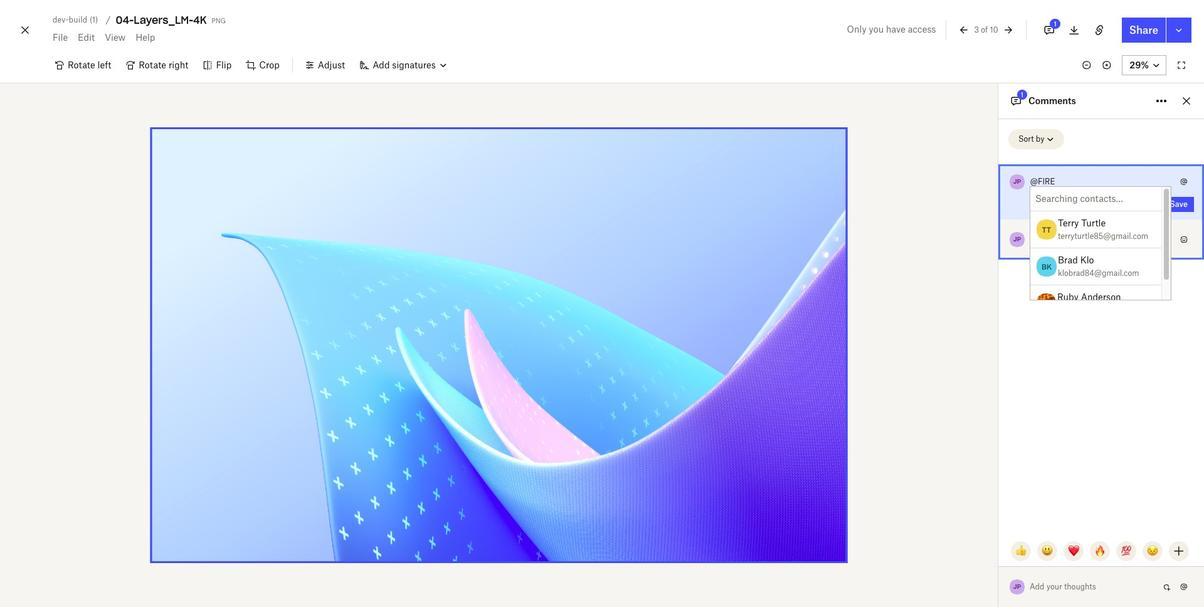 Task type: vqa. For each thing, say whether or not it's contained in the screenshot.
Deleted Files
no



Task type: describe. For each thing, give the bounding box(es) containing it.
😃
[[1042, 546, 1054, 557]]

edit
[[78, 32, 95, 43]]

tt
[[1043, 225, 1052, 234]]

fire
[[1039, 177, 1056, 186]]

edit button
[[73, 28, 100, 48]]

adjust
[[318, 60, 345, 70]]

have
[[887, 24, 906, 35]]

😣 button
[[1143, 542, 1163, 562]]

close right sidebar image
[[1180, 93, 1195, 109]]

close image
[[18, 20, 33, 40]]

your
[[1047, 582, 1063, 592]]

turtle
[[1082, 218, 1106, 228]]

10
[[991, 25, 999, 34]]

@
[[1031, 177, 1039, 186]]

reply image
[[1031, 233, 1150, 247]]

reply
[[1030, 235, 1050, 244]]

contacts…
[[1081, 193, 1124, 204]]

rotate right button
[[119, 55, 196, 75]]

add signatures button
[[353, 55, 454, 75]]

💯 button
[[1117, 542, 1137, 562]]

crop button
[[239, 55, 287, 75]]

build
[[69, 15, 88, 24]]

list box containing terry turtle
[[1031, 211, 1162, 322]]

terry
[[1059, 218, 1080, 228]]

file button
[[48, 28, 73, 48]]

file
[[53, 32, 68, 43]]

right
[[169, 60, 188, 70]]

help button
[[131, 28, 160, 48]]

flip button
[[196, 55, 239, 75]]

flip
[[216, 60, 232, 70]]

4k
[[193, 14, 207, 26]]

save button
[[1164, 197, 1195, 212]]

🔥
[[1095, 546, 1106, 557]]

save
[[1171, 200, 1188, 209]]

rotate right
[[139, 60, 188, 70]]

add for add your thoughts
[[1030, 582, 1045, 592]]

klo
[[1081, 255, 1095, 265]]

29% button
[[1123, 55, 1167, 75]]

left
[[98, 60, 111, 70]]

💯
[[1121, 546, 1133, 557]]

ruby anderson
[[1058, 292, 1122, 302]]

/
[[106, 14, 111, 25]]

1 jp from the top
[[1014, 178, 1022, 186]]

crop
[[259, 60, 280, 70]]

sort by
[[1019, 134, 1045, 144]]

29%
[[1130, 60, 1150, 70]]

0 horizontal spatial 1
[[1021, 91, 1024, 99]]

Add your thoughts text field
[[1031, 577, 1160, 597]]

only you have access
[[847, 24, 937, 35]]

rotate left button
[[48, 55, 119, 75]]

view
[[105, 32, 126, 43]]



Task type: locate. For each thing, give the bounding box(es) containing it.
3
[[975, 25, 980, 34]]

jp left 'reply'
[[1014, 235, 1022, 243]]

png
[[212, 14, 226, 25]]

1 rotate from the left
[[68, 60, 95, 70]]

add inside popup button
[[373, 60, 390, 70]]

share
[[1130, 24, 1159, 36]]

none text field containing @
[[1031, 172, 1177, 192]]

add
[[373, 60, 390, 70], [1030, 582, 1045, 592]]

jp for reply
[[1014, 235, 1022, 243]]

add signatures
[[373, 60, 436, 70]]

rotate
[[68, 60, 95, 70], [139, 60, 166, 70]]

0 horizontal spatial add
[[373, 60, 390, 70]]

1 horizontal spatial rotate
[[139, 60, 166, 70]]

🔥 button
[[1091, 542, 1111, 562]]

1 button
[[1037, 18, 1062, 43]]

1 horizontal spatial add
[[1030, 582, 1045, 592]]

Reply text field
[[1031, 230, 1160, 250]]

comments
[[1029, 95, 1077, 106]]

😣
[[1148, 546, 1159, 557]]

dev-build (1) button
[[48, 13, 103, 28]]

dev-build (1)
[[53, 15, 98, 24]]

terry turtle terryturtle85@gmail.com
[[1059, 218, 1149, 241]]

1 inside dropdown button
[[1055, 20, 1057, 28]]

❤️
[[1069, 546, 1080, 557]]

👍 button
[[1012, 542, 1032, 562]]

terryturtle85@gmail.com
[[1059, 232, 1149, 241]]

sort by button
[[1009, 129, 1065, 149]]

0 vertical spatial add
[[373, 60, 390, 70]]

thoughts
[[1065, 582, 1097, 592]]

searching contacts…
[[1036, 193, 1124, 204]]

add your thoughts
[[1030, 582, 1097, 592]]

adjust button
[[298, 55, 353, 75]]

1 horizontal spatial 1
[[1055, 20, 1057, 28]]

1 left comments
[[1021, 91, 1024, 99]]

jp left "@"
[[1014, 178, 1022, 186]]

brad
[[1059, 255, 1079, 265]]

3 of 10
[[975, 25, 999, 34]]

help
[[136, 32, 155, 43]]

of
[[982, 25, 989, 34]]

share button
[[1122, 18, 1167, 43]]

signatures
[[392, 60, 436, 70]]

brad klo klobrad84@gmail.com
[[1059, 255, 1140, 278]]

04-
[[116, 14, 134, 26]]

ruby
[[1058, 292, 1079, 302]]

rotate left the "right"
[[139, 60, 166, 70]]

@ fire
[[1031, 177, 1056, 186]]

1 vertical spatial add
[[1030, 582, 1045, 592]]

1 vertical spatial jp
[[1014, 235, 1022, 243]]

jp for add your thoughts
[[1014, 583, 1022, 591]]

searching
[[1036, 193, 1078, 204]]

view button
[[100, 28, 131, 48]]

2 rotate from the left
[[139, 60, 166, 70]]

jp
[[1014, 178, 1022, 186], [1014, 235, 1022, 243], [1014, 583, 1022, 591]]

1 right 10
[[1055, 20, 1057, 28]]

2 jp from the top
[[1014, 235, 1022, 243]]

jp down 👍 button
[[1014, 583, 1022, 591]]

layers_lm-
[[134, 14, 193, 26]]

you
[[869, 24, 884, 35]]

bk
[[1042, 262, 1052, 271]]

❤️ button
[[1064, 542, 1084, 562]]

rotate left left
[[68, 60, 95, 70]]

😃 button
[[1038, 542, 1058, 562]]

0 vertical spatial jp
[[1014, 178, 1022, 186]]

add left the signatures
[[373, 60, 390, 70]]

sort
[[1019, 134, 1035, 144]]

3 jp from the top
[[1014, 583, 1022, 591]]

0 horizontal spatial rotate
[[68, 60, 95, 70]]

add left "your"
[[1030, 582, 1045, 592]]

only
[[847, 24, 867, 35]]

add for add signatures
[[373, 60, 390, 70]]

anderson
[[1082, 292, 1122, 302]]

/ 04-layers_lm-4k png
[[106, 14, 226, 26]]

👍
[[1016, 546, 1027, 557]]

rotate for rotate right
[[139, 60, 166, 70]]

(1)
[[90, 15, 98, 24]]

1 vertical spatial 1
[[1021, 91, 1024, 99]]

list box
[[1031, 211, 1162, 322]]

by
[[1037, 134, 1045, 144]]

klobrad84@gmail.com
[[1059, 269, 1140, 278]]

ruby anderson button
[[1031, 285, 1162, 322]]

1
[[1055, 20, 1057, 28], [1021, 91, 1024, 99]]

access
[[908, 24, 937, 35]]

rotate left
[[68, 60, 111, 70]]

None text field
[[1031, 172, 1177, 192]]

rotate for rotate left
[[68, 60, 95, 70]]

add your thoughts image
[[1031, 580, 1150, 594]]

dev-
[[53, 15, 69, 24]]

2 vertical spatial jp
[[1014, 583, 1022, 591]]

0 vertical spatial 1
[[1055, 20, 1057, 28]]



